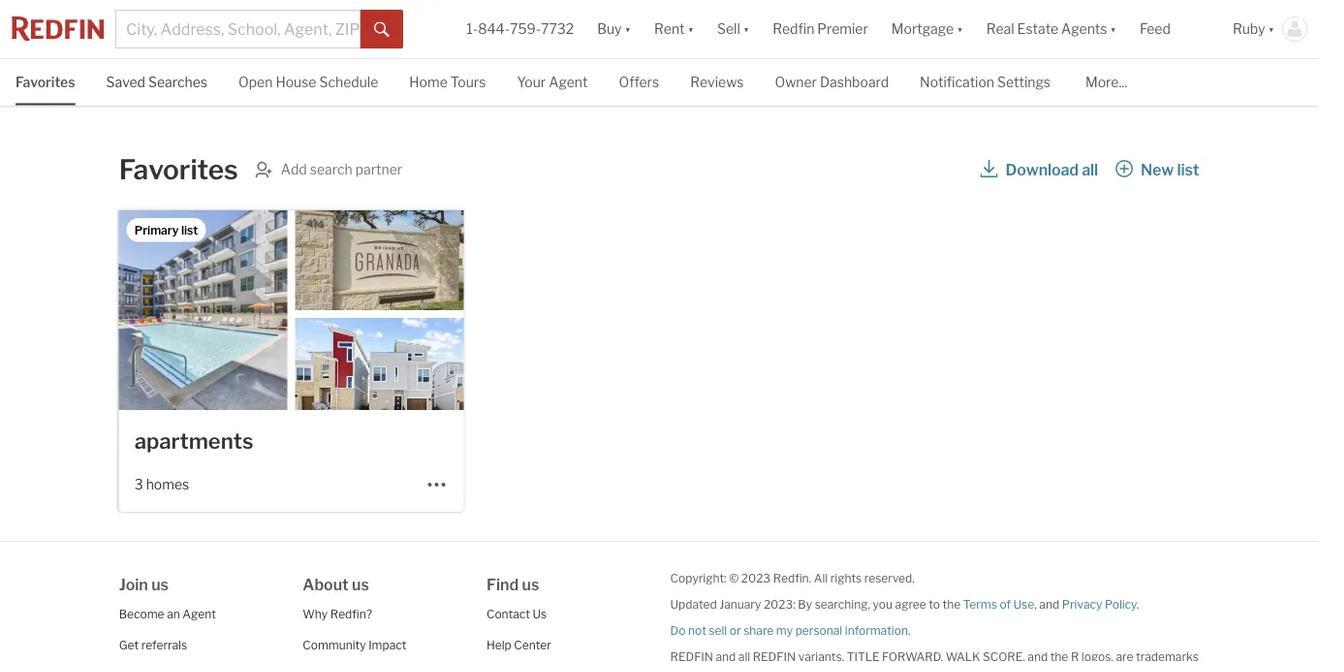 Task type: describe. For each thing, give the bounding box(es) containing it.
find
[[487, 575, 519, 594]]

us for find us
[[522, 575, 539, 594]]

more...
[[1086, 74, 1128, 91]]

us for about us
[[352, 575, 369, 594]]

redfin premier
[[773, 21, 869, 37]]

policy
[[1105, 597, 1137, 611]]

help center
[[487, 639, 552, 653]]

community impact
[[303, 639, 407, 653]]

become an agent
[[119, 607, 216, 621]]

your agent link
[[517, 59, 588, 103]]

buy ▾ button
[[586, 0, 643, 58]]

become an agent button
[[119, 607, 216, 621]]

redfin?
[[330, 607, 372, 621]]

mortgage ▾ button
[[880, 0, 975, 58]]

us
[[533, 607, 547, 621]]

house
[[276, 74, 317, 91]]

open house schedule
[[239, 74, 378, 91]]

copyright: © 2023 redfin. all rights reserved.
[[671, 571, 915, 585]]

share
[[744, 623, 774, 638]]

home tours link
[[409, 59, 486, 103]]

get referrals button
[[119, 639, 187, 653]]

us for join us
[[151, 575, 169, 594]]

▾ for buy ▾
[[625, 21, 631, 37]]

0 horizontal spatial agent
[[183, 607, 216, 621]]

▾ for rent ▾
[[688, 21, 694, 37]]

terms of use link
[[964, 597, 1035, 611]]

photo of 1929 teagle dr, austin, tx 78741 image
[[295, 318, 464, 437]]

buy ▾
[[598, 21, 631, 37]]

rights
[[831, 571, 862, 585]]

apartments
[[134, 428, 254, 454]]

reviews
[[691, 74, 744, 91]]

the
[[943, 597, 961, 611]]

get referrals
[[119, 639, 187, 653]]

impact
[[369, 639, 407, 653]]

offers link
[[619, 59, 659, 103]]

find us
[[487, 575, 539, 594]]

your
[[517, 74, 546, 91]]

1-844-759-7732 link
[[467, 21, 574, 37]]

feed
[[1140, 21, 1171, 37]]

an
[[167, 607, 180, 621]]

redfin.
[[773, 571, 812, 585]]

of
[[1000, 597, 1011, 611]]

mortgage ▾ button
[[892, 0, 964, 58]]

all
[[1082, 160, 1099, 179]]

use
[[1014, 597, 1035, 611]]

real
[[987, 21, 1015, 37]]

1 vertical spatial .
[[908, 623, 911, 638]]

sell
[[709, 623, 727, 638]]

do not sell or share my personal information link
[[671, 623, 908, 638]]

rent ▾ button
[[643, 0, 706, 58]]

3 homes
[[134, 476, 189, 492]]

home tours
[[409, 74, 486, 91]]

mortgage
[[892, 21, 954, 37]]

by
[[798, 597, 813, 611]]

join us
[[119, 575, 169, 594]]

agree
[[896, 597, 927, 611]]

sell
[[717, 21, 741, 37]]

primary
[[134, 223, 179, 237]]

,
[[1035, 597, 1037, 611]]

new list button
[[1115, 152, 1201, 187]]

about
[[303, 575, 349, 594]]

home
[[409, 74, 448, 91]]

terms
[[964, 597, 998, 611]]

City, Address, School, Agent, ZIP search field
[[115, 10, 361, 48]]

premier
[[818, 21, 869, 37]]

saved searches
[[106, 74, 208, 91]]

buy
[[598, 21, 622, 37]]

add search partner
[[281, 161, 403, 177]]

estate
[[1018, 21, 1059, 37]]

1-
[[467, 21, 478, 37]]

real estate agents ▾
[[987, 21, 1117, 37]]

owner
[[775, 74, 817, 91]]

and
[[1040, 597, 1060, 611]]

do not sell or share my personal information .
[[671, 623, 911, 638]]

saved
[[106, 74, 145, 91]]



Task type: vqa. For each thing, say whether or not it's contained in the screenshot.
'Homes' associated with Georgia • Homes for sale
no



Task type: locate. For each thing, give the bounding box(es) containing it.
not
[[688, 623, 707, 638]]

▾ inside buy ▾ dropdown button
[[625, 21, 631, 37]]

contact us
[[487, 607, 547, 621]]

you
[[873, 597, 893, 611]]

844-
[[478, 21, 510, 37]]

0 vertical spatial list
[[1178, 160, 1200, 179]]

ruby ▾
[[1233, 21, 1275, 37]]

. right privacy
[[1137, 597, 1140, 611]]

▾ inside mortgage ▾ dropdown button
[[957, 21, 964, 37]]

favorites up primary list
[[119, 153, 238, 186]]

contact us button
[[487, 607, 547, 621]]

0 horizontal spatial .
[[908, 623, 911, 638]]

settings
[[998, 74, 1051, 91]]

1 horizontal spatial favorites
[[119, 153, 238, 186]]

list for primary list
[[181, 223, 198, 237]]

search
[[310, 161, 353, 177]]

. down 'agree'
[[908, 623, 911, 638]]

buy ▾ button
[[598, 0, 631, 58]]

list inside button
[[1178, 160, 1200, 179]]

agent right an
[[183, 607, 216, 621]]

0 vertical spatial .
[[1137, 597, 1140, 611]]

schedule
[[319, 74, 378, 91]]

why redfin?
[[303, 607, 372, 621]]

▾ right "agents" at the top of page
[[1111, 21, 1117, 37]]

real estate agents ▾ button
[[975, 0, 1129, 58]]

▾ for sell ▾
[[743, 21, 750, 37]]

dashboard
[[820, 74, 889, 91]]

favorites link
[[16, 59, 75, 103]]

1 horizontal spatial .
[[1137, 597, 1140, 611]]

5 ▾ from the left
[[1111, 21, 1117, 37]]

2 ▾ from the left
[[688, 21, 694, 37]]

download all
[[1006, 160, 1099, 179]]

help
[[487, 639, 512, 653]]

copyright:
[[671, 571, 727, 585]]

reviews link
[[691, 59, 744, 103]]

3
[[134, 476, 143, 492]]

favorites left "saved"
[[16, 74, 75, 91]]

help center button
[[487, 639, 552, 653]]

ruby
[[1233, 21, 1266, 37]]

▾ right the mortgage
[[957, 21, 964, 37]]

us
[[151, 575, 169, 594], [352, 575, 369, 594], [522, 575, 539, 594]]

1 ▾ from the left
[[625, 21, 631, 37]]

▾ right ruby
[[1269, 21, 1275, 37]]

rent ▾
[[655, 21, 694, 37]]

tours
[[451, 74, 486, 91]]

submit search image
[[374, 22, 390, 38]]

list for new list
[[1178, 160, 1200, 179]]

rent ▾ button
[[655, 0, 694, 58]]

photo of 414 e wonsley dr image
[[295, 210, 464, 310]]

homes
[[146, 476, 189, 492]]

1 us from the left
[[151, 575, 169, 594]]

2 us from the left
[[352, 575, 369, 594]]

notification
[[920, 74, 995, 91]]

▾ inside real estate agents ▾ link
[[1111, 21, 1117, 37]]

all
[[814, 571, 828, 585]]

primary list
[[134, 223, 198, 237]]

0 horizontal spatial list
[[181, 223, 198, 237]]

redfin
[[773, 21, 815, 37]]

privacy
[[1062, 597, 1103, 611]]

3 ▾ from the left
[[743, 21, 750, 37]]

notification settings
[[920, 74, 1051, 91]]

real estate agents ▾ link
[[987, 0, 1117, 58]]

to
[[929, 597, 941, 611]]

saved searches link
[[106, 59, 208, 103]]

add search partner button
[[254, 160, 403, 179]]

4 ▾ from the left
[[957, 21, 964, 37]]

new list
[[1141, 160, 1200, 179]]

▾ inside rent ▾ dropdown button
[[688, 21, 694, 37]]

mortgage ▾
[[892, 21, 964, 37]]

▾ inside sell ▾ dropdown button
[[743, 21, 750, 37]]

▾ for ruby ▾
[[1269, 21, 1275, 37]]

download all button
[[980, 152, 1100, 187]]

6 ▾ from the left
[[1269, 21, 1275, 37]]

1 horizontal spatial agent
[[549, 74, 588, 91]]

▾ for mortgage ▾
[[957, 21, 964, 37]]

2023
[[742, 571, 771, 585]]

▾ right "buy"
[[625, 21, 631, 37]]

sell ▾ button
[[717, 0, 750, 58]]

sell ▾
[[717, 21, 750, 37]]

us up redfin?
[[352, 575, 369, 594]]

list right "primary"
[[181, 223, 198, 237]]

2 horizontal spatial us
[[522, 575, 539, 594]]

us right join
[[151, 575, 169, 594]]

reserved.
[[865, 571, 915, 585]]

owner dashboard link
[[775, 59, 889, 103]]

favorites
[[16, 74, 75, 91], [119, 153, 238, 186]]

agent right the your
[[549, 74, 588, 91]]

feed button
[[1129, 0, 1222, 58]]

personal
[[796, 623, 843, 638]]

open
[[239, 74, 273, 91]]

7732
[[541, 21, 574, 37]]

become
[[119, 607, 164, 621]]

list right new
[[1178, 160, 1200, 179]]

0 horizontal spatial favorites
[[16, 74, 75, 91]]

january
[[720, 597, 761, 611]]

do
[[671, 623, 686, 638]]

0 horizontal spatial us
[[151, 575, 169, 594]]

about us
[[303, 575, 369, 594]]

open house schedule link
[[239, 59, 378, 103]]

updated january 2023: by searching, you agree to the terms of use , and privacy policy .
[[671, 597, 1140, 611]]

2023:
[[764, 597, 796, 611]]

0 vertical spatial favorites
[[16, 74, 75, 91]]

contact
[[487, 607, 530, 621]]

1 horizontal spatial us
[[352, 575, 369, 594]]

1 horizontal spatial list
[[1178, 160, 1200, 179]]

searching,
[[815, 597, 871, 611]]

notification settings link
[[920, 59, 1051, 103]]

0 vertical spatial agent
[[549, 74, 588, 91]]

▾ right sell
[[743, 21, 750, 37]]

1 vertical spatial list
[[181, 223, 198, 237]]

▾ right "rent"
[[688, 21, 694, 37]]

partner
[[356, 161, 403, 177]]

3 us from the left
[[522, 575, 539, 594]]

agents
[[1062, 21, 1108, 37]]

center
[[514, 639, 552, 653]]

us right "find"
[[522, 575, 539, 594]]

download
[[1006, 160, 1079, 179]]

agent
[[549, 74, 588, 91], [183, 607, 216, 621]]

1 vertical spatial agent
[[183, 607, 216, 621]]

redfin premier button
[[761, 0, 880, 58]]

referrals
[[141, 639, 187, 653]]

updated
[[671, 597, 717, 611]]

1 vertical spatial favorites
[[119, 153, 238, 186]]

photo of 601 w saint johns ave image
[[119, 210, 288, 410]]

add
[[281, 161, 307, 177]]

or
[[730, 623, 741, 638]]



